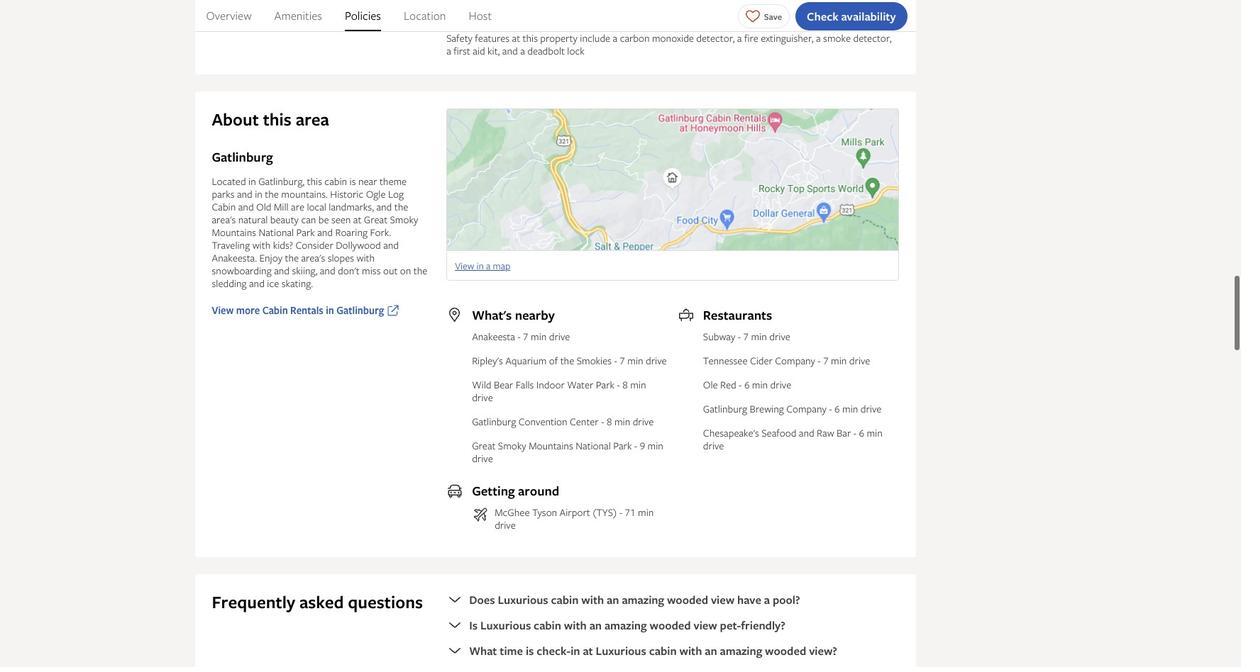 Task type: vqa. For each thing, say whether or not it's contained in the screenshot.
second bedrooms from the bottom of the page
no



Task type: locate. For each thing, give the bounding box(es) containing it.
water
[[567, 378, 594, 392]]

questions
[[348, 591, 423, 615]]

roaring
[[335, 226, 368, 239]]

0 horizontal spatial national
[[259, 226, 294, 239]]

2 vertical spatial at
[[583, 644, 593, 659]]

1 horizontal spatial national
[[576, 439, 611, 453]]

smoky down log
[[390, 213, 418, 226]]

in
[[248, 175, 256, 188], [255, 187, 263, 201], [326, 304, 334, 317], [571, 644, 580, 659]]

7 right the 'smokies' at the bottom left of the page
[[620, 354, 625, 368]]

0 vertical spatial cabin
[[212, 200, 236, 214]]

and up fork.
[[376, 200, 392, 214]]

frequently
[[212, 591, 295, 615]]

about this area
[[212, 108, 329, 131]]

2 horizontal spatial 6
[[859, 427, 865, 440]]

parties
[[477, 1, 506, 15]]

1 vertical spatial are
[[291, 200, 304, 214]]

gatlinburg for gatlinburg brewing company - 6 min drive
[[703, 403, 747, 416]]

detector, left fire
[[697, 31, 735, 45]]

7 down restaurants
[[744, 330, 749, 344]]

cabin down located
[[212, 200, 236, 214]]

1 horizontal spatial are
[[578, 1, 591, 15]]

0 horizontal spatial 8
[[607, 415, 612, 429]]

0 horizontal spatial area's
[[212, 213, 236, 226]]

2 vertical spatial this
[[307, 175, 322, 188]]

events
[[548, 1, 575, 15]]

subway
[[703, 330, 736, 344]]

mountains up anakeesta.
[[212, 226, 256, 239]]

1 vertical spatial luxurious
[[481, 618, 531, 634]]

min
[[531, 330, 547, 344], [751, 330, 767, 344], [628, 354, 644, 368], [831, 354, 847, 368], [630, 378, 646, 392], [752, 378, 768, 392], [843, 403, 858, 416], [615, 415, 630, 429], [867, 427, 883, 440], [648, 439, 664, 453], [638, 506, 654, 520]]

view more cabin rentals in gatlinburg
[[212, 304, 384, 317]]

gatlinburg down bear
[[472, 415, 516, 429]]

0 vertical spatial company
[[775, 354, 816, 368]]

aid
[[473, 44, 485, 58]]

wild bear falls indoor water park
[[472, 378, 615, 392]]

1 horizontal spatial smoky
[[498, 439, 526, 453]]

mill
[[274, 200, 289, 214]]

at right "check-"
[[583, 644, 593, 659]]

7 up gatlinburg brewing company - 6 min drive in the right of the page
[[824, 354, 829, 368]]

view left pet- at the right bottom of the page
[[694, 618, 717, 634]]

1 horizontal spatial is
[[526, 644, 534, 659]]

are inside located in gatlinburg, this cabin is near theme parks and in the mountains. historic ogle log cabin and old mill are local landmarks, and the area's natural beauty can be seen at great smoky mountains national park and roaring fork. traveling with kids? consider dollywood and anakeesta. enjoy the area's slopes with snowboarding and skiing, and don't miss out on the sledding and ice skating.
[[291, 200, 304, 214]]

amazing up is luxurious cabin with an amazing wooded view pet-friendly?
[[622, 593, 664, 608]]

luxurious right "does"
[[498, 593, 548, 608]]

list containing anakeesta
[[472, 330, 668, 466]]

0 vertical spatial wooded
[[667, 593, 708, 608]]

- right water
[[617, 378, 620, 392]]

a right have
[[764, 593, 770, 608]]

1 horizontal spatial this
[[307, 175, 322, 188]]

0 vertical spatial amazing
[[622, 593, 664, 608]]

are right mill
[[291, 200, 304, 214]]

luxurious for does
[[498, 593, 548, 608]]

-
[[518, 330, 521, 344], [738, 330, 741, 344], [614, 354, 617, 368], [818, 354, 821, 368], [617, 378, 620, 392], [739, 378, 742, 392], [829, 403, 832, 416], [601, 415, 604, 429], [854, 427, 857, 440], [634, 439, 638, 453], [619, 506, 623, 520]]

and left raw
[[799, 427, 815, 440]]

with right slopes
[[357, 251, 375, 265]]

great up getting
[[472, 439, 496, 453]]

min down 'cider'
[[752, 378, 768, 392]]

seen
[[331, 213, 351, 226]]

min up bar at the bottom right of the page
[[843, 403, 858, 416]]

national inside located in gatlinburg, this cabin is near theme parks and in the mountains. historic ogle log cabin and old mill are local landmarks, and the area's natural beauty can be seen at great smoky mountains national park and roaring fork. traveling with kids? consider dollywood and anakeesta. enjoy the area's slopes with snowboarding and skiing, and don't miss out on the sledding and ice skating.
[[259, 226, 294, 239]]

at right seen
[[353, 213, 362, 226]]

0 horizontal spatial detector,
[[697, 31, 735, 45]]

cabin inside located in gatlinburg, this cabin is near theme parks and in the mountains. historic ogle log cabin and old mill are local landmarks, and the area's natural beauty can be seen at great smoky mountains national park and roaring fork. traveling with kids? consider dollywood and anakeesta. enjoy the area's slopes with snowboarding and skiing, and don't miss out on the sledding and ice skating.
[[325, 175, 347, 188]]

2 horizontal spatial this
[[523, 31, 538, 45]]

list containing overview
[[195, 0, 916, 31]]

smoky down convention
[[498, 439, 526, 453]]

1 vertical spatial this
[[263, 108, 292, 131]]

1 vertical spatial is
[[526, 644, 534, 659]]

amazing
[[622, 593, 664, 608], [605, 618, 647, 634], [720, 644, 763, 659]]

amenities link
[[274, 0, 322, 31]]

min right water
[[630, 378, 646, 392]]

luxurious down is luxurious cabin with an amazing wooded view pet-friendly?
[[596, 644, 647, 659]]

1 horizontal spatial 6
[[835, 403, 840, 416]]

be
[[319, 213, 329, 226]]

extinguisher,
[[761, 31, 814, 45]]

gatlinburg left opens in a new window image
[[337, 304, 384, 317]]

an
[[607, 593, 619, 608], [590, 618, 602, 634], [705, 644, 717, 659]]

national down 'center'
[[576, 439, 611, 453]]

0 horizontal spatial smoky
[[390, 213, 418, 226]]

log
[[388, 187, 404, 201]]

what time is check-in at luxurious cabin with an amazing wooded view?
[[469, 644, 837, 659]]

drive inside - 8 min drive
[[472, 391, 493, 405]]

mcghee tyson airport (tys) - 71 min drive list item
[[472, 506, 668, 532]]

min right bar at the bottom right of the page
[[867, 427, 883, 440]]

min right 9
[[648, 439, 664, 453]]

this for gatlinburg
[[307, 175, 322, 188]]

1 horizontal spatial at
[[512, 31, 520, 45]]

1 horizontal spatial mountains
[[529, 439, 573, 453]]

list for restaurants
[[703, 330, 899, 453]]

0 horizontal spatial at
[[353, 213, 362, 226]]

0 horizontal spatial this
[[263, 108, 292, 131]]

red
[[720, 378, 737, 392]]

a left fire
[[737, 31, 742, 45]]

mountains.
[[281, 187, 328, 201]]

gatlinburg for gatlinburg
[[212, 148, 273, 166]]

0 horizontal spatial cabin
[[212, 200, 236, 214]]

a
[[613, 31, 618, 45], [737, 31, 742, 45], [816, 31, 821, 45], [447, 44, 451, 58], [520, 44, 525, 58], [764, 593, 770, 608]]

- up raw
[[829, 403, 832, 416]]

a left 'carbon'
[[613, 31, 618, 45]]

71
[[625, 506, 636, 520]]

1 vertical spatial amazing
[[605, 618, 647, 634]]

0 horizontal spatial great
[[364, 213, 388, 226]]

- left 9
[[634, 439, 638, 453]]

ole
[[703, 378, 718, 392]]

list containing subway - 7 min drive
[[703, 330, 899, 453]]

7
[[523, 330, 529, 344], [744, 330, 749, 344], [620, 354, 625, 368], [824, 354, 829, 368]]

park left 9
[[613, 439, 632, 453]]

natural
[[238, 213, 268, 226]]

at
[[512, 31, 520, 45], [353, 213, 362, 226], [583, 644, 593, 659]]

company up raw
[[787, 403, 827, 416]]

cabin down 'ice'
[[262, 304, 288, 317]]

save button
[[738, 4, 790, 28]]

view
[[212, 304, 234, 317]]

the right enjoy in the top of the page
[[285, 251, 299, 265]]

an for does
[[607, 593, 619, 608]]

1 vertical spatial great
[[472, 439, 496, 453]]

0 vertical spatial an
[[607, 593, 619, 608]]

1 vertical spatial 8
[[607, 415, 612, 429]]

6 right red
[[745, 378, 750, 392]]

0 vertical spatial smoky
[[390, 213, 418, 226]]

in right rentals
[[326, 304, 334, 317]]

are right events
[[578, 1, 591, 15]]

the up beauty
[[265, 187, 279, 201]]

a left the first
[[447, 44, 451, 58]]

at right features
[[512, 31, 520, 45]]

1 vertical spatial company
[[787, 403, 827, 416]]

is left the near
[[350, 175, 356, 188]]

an for is
[[590, 618, 602, 634]]

is right time
[[526, 644, 534, 659]]

gatlinburg down red
[[703, 403, 747, 416]]

6 inside chesapeake's seafood and raw bar - 6 min drive
[[859, 427, 865, 440]]

area's down parks
[[212, 213, 236, 226]]

1 vertical spatial park
[[596, 378, 615, 392]]

1 vertical spatial smoky
[[498, 439, 526, 453]]

1 vertical spatial area's
[[301, 251, 325, 265]]

0 vertical spatial mountains
[[212, 226, 256, 239]]

1 vertical spatial at
[[353, 213, 362, 226]]

0 vertical spatial this
[[523, 31, 538, 45]]

0 vertical spatial national
[[259, 226, 294, 239]]

national
[[259, 226, 294, 239], [576, 439, 611, 453]]

min inside - 8 min drive
[[630, 378, 646, 392]]

and right the kit,
[[502, 44, 518, 58]]

1 vertical spatial view
[[694, 618, 717, 634]]

include
[[580, 31, 611, 45]]

- right the 'smokies' at the bottom left of the page
[[614, 354, 617, 368]]

0 vertical spatial luxurious
[[498, 593, 548, 608]]

this
[[523, 31, 538, 45], [263, 108, 292, 131], [307, 175, 322, 188]]

lock
[[567, 44, 585, 58]]

the right of
[[561, 354, 574, 368]]

company right 'cider'
[[775, 354, 816, 368]]

airport
[[560, 506, 590, 520]]

8 right 'center'
[[607, 415, 612, 429]]

0 horizontal spatial are
[[291, 200, 304, 214]]

location
[[404, 8, 446, 23]]

gatlinburg up located
[[212, 148, 273, 166]]

ole red - 6 min drive
[[703, 378, 792, 392]]

- right bar at the bottom right of the page
[[854, 427, 857, 440]]

tyson
[[532, 506, 557, 520]]

safety
[[447, 31, 473, 45]]

- right red
[[739, 378, 742, 392]]

1 horizontal spatial 8
[[623, 378, 628, 392]]

1 horizontal spatial an
[[607, 593, 619, 608]]

park left the be
[[296, 226, 315, 239]]

smokies
[[577, 354, 612, 368]]

0 vertical spatial at
[[512, 31, 520, 45]]

- up gatlinburg brewing company - 6 min drive in the right of the page
[[818, 354, 821, 368]]

company
[[775, 354, 816, 368], [787, 403, 827, 416]]

national down mill
[[259, 226, 294, 239]]

slopes
[[328, 251, 354, 265]]

ogle
[[366, 187, 386, 201]]

mountains down convention
[[529, 439, 573, 453]]

more
[[236, 304, 260, 317]]

drive
[[549, 330, 570, 344], [770, 330, 791, 344], [646, 354, 667, 368], [850, 354, 871, 368], [771, 378, 792, 392], [472, 391, 493, 405], [861, 403, 882, 416], [633, 415, 654, 429], [703, 439, 724, 453], [472, 452, 493, 466], [495, 519, 516, 532]]

amazing down pet- at the right bottom of the page
[[720, 644, 763, 659]]

0 horizontal spatial 6
[[745, 378, 750, 392]]

park right water
[[596, 378, 615, 392]]

0 horizontal spatial an
[[590, 618, 602, 634]]

this inside safety features at this property include a carbon monoxide detector, a fire extinguisher, a smoke detector, a first aid kit, and a deadbolt lock
[[523, 31, 538, 45]]

falls
[[516, 378, 534, 392]]

6 up bar at the bottom right of the page
[[835, 403, 840, 416]]

a left smoke
[[816, 31, 821, 45]]

2 horizontal spatial an
[[705, 644, 717, 659]]

this inside located in gatlinburg, this cabin is near theme parks and in the mountains. historic ogle log cabin and old mill are local landmarks, and the area's natural beauty can be seen at great smoky mountains national park and roaring fork. traveling with kids? consider dollywood and anakeesta. enjoy the area's slopes with snowboarding and skiing, and don't miss out on the sledding and ice skating.
[[307, 175, 322, 188]]

gatlinburg
[[212, 148, 273, 166], [337, 304, 384, 317], [703, 403, 747, 416], [472, 415, 516, 429]]

1 vertical spatial wooded
[[650, 618, 691, 634]]

0 horizontal spatial is
[[350, 175, 356, 188]]

list
[[195, 0, 916, 31], [472, 330, 668, 466], [703, 330, 899, 453]]

area's left slopes
[[301, 251, 325, 265]]

located
[[212, 175, 246, 188]]

with up is luxurious cabin with an amazing wooded view pet-friendly?
[[582, 593, 604, 608]]

6 right bar at the bottom right of the page
[[859, 427, 865, 440]]

0 vertical spatial view
[[711, 593, 735, 608]]

save
[[764, 10, 782, 22]]

gatlinburg convention center - 8 min drive
[[472, 415, 654, 429]]

1 horizontal spatial area's
[[301, 251, 325, 265]]

0 vertical spatial 8
[[623, 378, 628, 392]]

great down ogle
[[364, 213, 388, 226]]

time
[[500, 644, 523, 659]]

located in gatlinburg, this cabin is near theme parks and in the mountains. historic ogle log cabin and old mill are local landmarks, and the area's natural beauty can be seen at great smoky mountains national park and roaring fork. traveling with kids? consider dollywood and anakeesta. enjoy the area's slopes with snowboarding and skiing, and don't miss out on the sledding and ice skating.
[[212, 175, 428, 290]]

area's
[[212, 213, 236, 226], [301, 251, 325, 265]]

snowboarding
[[212, 264, 272, 278]]

luxurious up time
[[481, 618, 531, 634]]

at inside safety features at this property include a carbon monoxide detector, a fire extinguisher, a smoke detector, a first aid kit, and a deadbolt lock
[[512, 31, 520, 45]]

1 horizontal spatial great
[[472, 439, 496, 453]]

1 detector, from the left
[[697, 31, 735, 45]]

cabin
[[325, 175, 347, 188], [551, 593, 579, 608], [534, 618, 561, 634], [649, 644, 677, 659]]

gatlinburg brewing company - 6 min drive
[[703, 403, 882, 416]]

on
[[400, 264, 411, 278]]

this left the area
[[263, 108, 292, 131]]

convention
[[519, 415, 568, 429]]

smoky inside located in gatlinburg, this cabin is near theme parks and in the mountains. historic ogle log cabin and old mill are local landmarks, and the area's natural beauty can be seen at great smoky mountains national park and roaring fork. traveling with kids? consider dollywood and anakeesta. enjoy the area's slopes with snowboarding and skiing, and don't miss out on the sledding and ice skating.
[[390, 213, 418, 226]]

availability
[[841, 8, 896, 24]]

are
[[578, 1, 591, 15], [291, 200, 304, 214]]

is
[[469, 618, 478, 634]]

opens in a new window image
[[387, 305, 400, 317]]

view for have
[[711, 593, 735, 608]]

1 horizontal spatial cabin
[[262, 304, 288, 317]]

amazing down does luxurious cabin with an amazing wooded view have a pool?
[[605, 618, 647, 634]]

a left deadbolt
[[520, 44, 525, 58]]

nearby
[[515, 307, 555, 324]]

0 vertical spatial great
[[364, 213, 388, 226]]

view left have
[[711, 593, 735, 608]]

amazing for have
[[622, 593, 664, 608]]

wooded
[[667, 593, 708, 608], [650, 618, 691, 634], [765, 644, 807, 659]]

the right the on
[[414, 264, 428, 278]]

min right "71"
[[638, 506, 654, 520]]

8 right water
[[623, 378, 628, 392]]

2 vertical spatial 6
[[859, 427, 865, 440]]

smoky
[[390, 213, 418, 226], [498, 439, 526, 453]]

0 vertical spatial area's
[[212, 213, 236, 226]]

check availability
[[807, 8, 896, 24]]

1 horizontal spatial detector,
[[854, 31, 892, 45]]

this left property
[[523, 31, 538, 45]]

detector, down availability
[[854, 31, 892, 45]]

1 vertical spatial an
[[590, 618, 602, 634]]

0 vertical spatial park
[[296, 226, 315, 239]]

host
[[469, 8, 492, 23]]

this up the local
[[307, 175, 322, 188]]

at inside located in gatlinburg, this cabin is near theme parks and in the mountains. historic ogle log cabin and old mill are local landmarks, and the area's natural beauty can be seen at great smoky mountains national park and roaring fork. traveling with kids? consider dollywood and anakeesta. enjoy the area's slopes with snowboarding and skiing, and don't miss out on the sledding and ice skating.
[[353, 213, 362, 226]]

- left "71"
[[619, 506, 623, 520]]

1 vertical spatial mountains
[[529, 439, 573, 453]]

0 horizontal spatial mountains
[[212, 226, 256, 239]]

0 vertical spatial is
[[350, 175, 356, 188]]

1 vertical spatial 6
[[835, 403, 840, 416]]

2 vertical spatial an
[[705, 644, 717, 659]]



Task type: describe. For each thing, give the bounding box(es) containing it.
view?
[[809, 644, 837, 659]]

cabin inside located in gatlinburg, this cabin is near theme parks and in the mountains. historic ogle log cabin and old mill are local landmarks, and the area's natural beauty can be seen at great smoky mountains national park and roaring fork. traveling with kids? consider dollywood and anakeesta. enjoy the area's slopes with snowboarding and skiing, and don't miss out on the sledding and ice skating.
[[212, 200, 236, 214]]

with up "check-"
[[564, 618, 587, 634]]

what's
[[472, 307, 512, 324]]

great smoky mountains national park
[[472, 439, 632, 453]]

this for onsite parties or group events are strictly prohibited
[[523, 31, 538, 45]]

historic
[[330, 187, 364, 201]]

2 vertical spatial amazing
[[720, 644, 763, 659]]

policies
[[345, 8, 381, 23]]

tennessee
[[703, 354, 748, 368]]

8 inside - 8 min drive
[[623, 378, 628, 392]]

in left mill
[[255, 187, 263, 201]]

skating.
[[282, 277, 313, 290]]

ripley's aquarium of the smokies - 7 min drive
[[472, 354, 667, 368]]

2 vertical spatial park
[[613, 439, 632, 453]]

min right 'center'
[[615, 415, 630, 429]]

getting around
[[472, 483, 560, 500]]

great inside located in gatlinburg, this cabin is near theme parks and in the mountains. historic ogle log cabin and old mill are local landmarks, and the area's natural beauty can be seen at great smoky mountains national park and roaring fork. traveling with kids? consider dollywood and anakeesta. enjoy the area's slopes with snowboarding and skiing, and don't miss out on the sledding and ice skating.
[[364, 213, 388, 226]]

ripley's
[[472, 354, 503, 368]]

min up 'cider'
[[751, 330, 767, 344]]

about
[[212, 108, 259, 131]]

2 vertical spatial luxurious
[[596, 644, 647, 659]]

the down theme
[[394, 200, 408, 214]]

min down nearby
[[531, 330, 547, 344]]

- inside mcghee tyson airport (tys) - 71 min drive
[[619, 506, 623, 520]]

miss
[[362, 264, 381, 278]]

does luxurious cabin with an amazing wooded view have a pool?
[[469, 593, 800, 608]]

1 vertical spatial cabin
[[262, 304, 288, 317]]

or
[[508, 1, 518, 15]]

- inside - 9 min drive
[[634, 439, 638, 453]]

prohibited
[[625, 1, 669, 15]]

dollywood
[[336, 239, 381, 252]]

anakeesta.
[[212, 251, 257, 265]]

does
[[469, 593, 495, 608]]

7 down nearby
[[523, 330, 529, 344]]

in down is luxurious cabin with an amazing wooded view pet-friendly?
[[571, 644, 580, 659]]

aquarium
[[506, 354, 547, 368]]

and left 'ice'
[[249, 277, 265, 290]]

check availability button
[[796, 2, 908, 30]]

frequently asked questions
[[212, 591, 423, 615]]

features
[[475, 31, 510, 45]]

center
[[570, 415, 599, 429]]

with left 'kids?'
[[252, 239, 271, 252]]

fork.
[[370, 226, 391, 239]]

rentals
[[290, 304, 323, 317]]

gatlinburg,
[[258, 175, 305, 188]]

wooded for have
[[667, 593, 708, 608]]

min inside - 9 min drive
[[648, 439, 664, 453]]

host link
[[469, 0, 492, 31]]

pet-
[[720, 618, 741, 634]]

list for what's nearby
[[472, 330, 668, 466]]

kit,
[[488, 44, 500, 58]]

- right subway
[[738, 330, 741, 344]]

2 vertical spatial wooded
[[765, 644, 807, 659]]

strictly
[[593, 1, 622, 15]]

drive inside mcghee tyson airport (tys) - 71 min drive
[[495, 519, 516, 532]]

bar
[[837, 427, 851, 440]]

and right can
[[317, 226, 333, 239]]

overview link
[[206, 0, 252, 31]]

min inside chesapeake's seafood and raw bar - 6 min drive
[[867, 427, 883, 440]]

drive inside chesapeake's seafood and raw bar - 6 min drive
[[703, 439, 724, 453]]

restaurants
[[703, 307, 772, 324]]

is inside located in gatlinburg, this cabin is near theme parks and in the mountains. historic ogle log cabin and old mill are local landmarks, and the area's natural beauty can be seen at great smoky mountains national park and roaring fork. traveling with kids? consider dollywood and anakeesta. enjoy the area's slopes with snowboarding and skiing, and don't miss out on the sledding and ice skating.
[[350, 175, 356, 188]]

company for brewing
[[787, 403, 827, 416]]

is luxurious cabin with an amazing wooded view pet-friendly?
[[469, 618, 786, 634]]

skiing,
[[292, 264, 318, 278]]

drive inside - 9 min drive
[[472, 452, 493, 466]]

and left don't
[[320, 264, 335, 278]]

mountains inside located in gatlinburg, this cabin is near theme parks and in the mountains. historic ogle log cabin and old mill are local landmarks, and the area's natural beauty can be seen at great smoky mountains national park and roaring fork. traveling with kids? consider dollywood and anakeesta. enjoy the area's slopes with snowboarding and skiing, and don't miss out on the sledding and ice skating.
[[212, 226, 256, 239]]

luxurious for is
[[481, 618, 531, 634]]

overview
[[206, 8, 252, 23]]

9
[[640, 439, 645, 453]]

- inside - 8 min drive
[[617, 378, 620, 392]]

ice
[[267, 277, 279, 290]]

subway - 7 min drive
[[703, 330, 791, 344]]

with down is luxurious cabin with an amazing wooded view pet-friendly?
[[680, 644, 702, 659]]

gatlinburg for gatlinburg convention center - 8 min drive
[[472, 415, 516, 429]]

check
[[807, 8, 839, 24]]

- down what's nearby
[[518, 330, 521, 344]]

- right 'center'
[[601, 415, 604, 429]]

indoor
[[536, 378, 565, 392]]

anakeesta
[[472, 330, 515, 344]]

1 vertical spatial national
[[576, 439, 611, 453]]

0 vertical spatial 6
[[745, 378, 750, 392]]

of
[[549, 354, 558, 368]]

friendly?
[[741, 618, 786, 634]]

brewing
[[750, 403, 784, 416]]

deadbolt
[[528, 44, 565, 58]]

safety features at this property include a carbon monoxide detector, a fire extinguisher, a smoke detector, a first aid kit, and a deadbolt lock
[[447, 31, 892, 58]]

can
[[301, 213, 316, 226]]

min right the 'smokies' at the bottom left of the page
[[628, 354, 644, 368]]

mcghee tyson airport (tys) - 71 min drive
[[495, 506, 654, 532]]

park inside located in gatlinburg, this cabin is near theme parks and in the mountains. historic ogle log cabin and old mill are local landmarks, and the area's natural beauty can be seen at great smoky mountains national park and roaring fork. traveling with kids? consider dollywood and anakeesta. enjoy the area's slopes with snowboarding and skiing, and don't miss out on the sledding and ice skating.
[[296, 226, 315, 239]]

property
[[540, 31, 578, 45]]

0 vertical spatial are
[[578, 1, 591, 15]]

chesapeake's
[[703, 427, 759, 440]]

and left old
[[238, 200, 254, 214]]

beauty
[[270, 213, 299, 226]]

- 8 min drive
[[472, 378, 646, 405]]

chesapeake's seafood and raw bar - 6 min drive
[[703, 427, 883, 453]]

company for cider
[[775, 354, 816, 368]]

view for pet-
[[694, 618, 717, 634]]

- 9 min drive
[[472, 439, 664, 466]]

min up gatlinburg brewing company - 6 min drive in the right of the page
[[831, 354, 847, 368]]

area
[[296, 108, 329, 131]]

amazing for pet-
[[605, 618, 647, 634]]

view more cabin rentals in gatlinburg link
[[212, 304, 430, 317]]

tennessee cider company - 7 min drive
[[703, 354, 871, 368]]

wild
[[472, 378, 492, 392]]

monoxide
[[652, 31, 694, 45]]

and inside chesapeake's seafood and raw bar - 6 min drive
[[799, 427, 815, 440]]

and right parks
[[237, 187, 253, 201]]

- inside chesapeake's seafood and raw bar - 6 min drive
[[854, 427, 857, 440]]

getting
[[472, 483, 515, 500]]

check-
[[537, 644, 571, 659]]

smoke
[[823, 31, 851, 45]]

and inside safety features at this property include a carbon monoxide detector, a fire extinguisher, a smoke detector, a first aid kit, and a deadbolt lock
[[502, 44, 518, 58]]

raw
[[817, 427, 834, 440]]

cider
[[750, 354, 773, 368]]

group
[[520, 1, 545, 15]]

amenities
[[274, 8, 322, 23]]

and left skiing,
[[274, 264, 290, 278]]

policies link
[[345, 0, 381, 31]]

sledding
[[212, 277, 247, 290]]

traveling
[[212, 239, 250, 252]]

2 horizontal spatial at
[[583, 644, 593, 659]]

wooded for pet-
[[650, 618, 691, 634]]

seafood
[[762, 427, 797, 440]]

min inside mcghee tyson airport (tys) - 71 min drive
[[638, 506, 654, 520]]

in right located
[[248, 175, 256, 188]]

and up out
[[383, 239, 399, 252]]

2 detector, from the left
[[854, 31, 892, 45]]

what
[[469, 644, 497, 659]]

theme
[[380, 175, 407, 188]]



